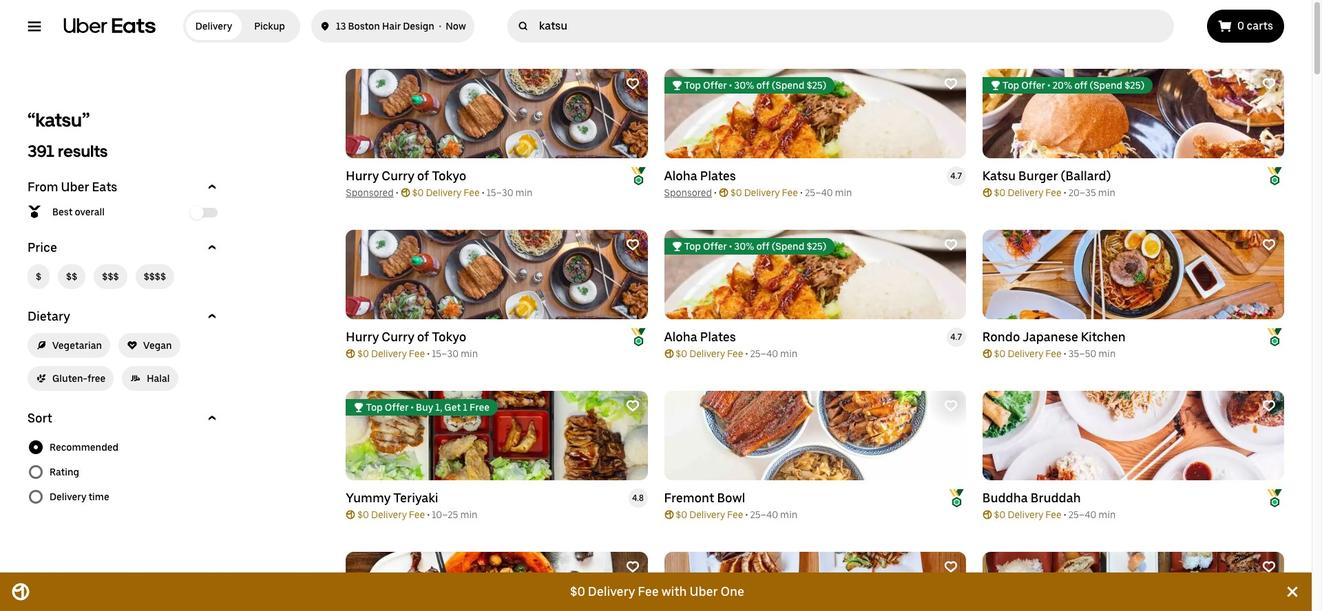 Task type: locate. For each thing, give the bounding box(es) containing it.
with
[[662, 585, 687, 599]]

1 horizontal spatial sponsored link
[[664, 187, 712, 198]]

1 horizontal spatial uber
[[690, 585, 718, 599]]

0
[[1238, 19, 1245, 32]]

2 horizontal spatial delivery
[[588, 585, 635, 599]]

$ button
[[28, 265, 50, 289]]

1 vertical spatial delivery
[[50, 492, 86, 503]]

delivery left pickup
[[196, 21, 232, 32]]

vegetarian button
[[28, 333, 110, 358]]

pickup
[[254, 21, 285, 32]]

$0 delivery fee with uber one
[[570, 585, 745, 599]]

from
[[28, 180, 58, 194]]

vegan button
[[119, 333, 180, 358]]

0 horizontal spatial sponsored
[[346, 187, 394, 198]]

sort button
[[28, 411, 220, 427]]

0 horizontal spatial uber
[[61, 180, 89, 194]]

main navigation menu image
[[28, 19, 41, 33]]

2 vertical spatial delivery
[[588, 585, 635, 599]]

delivery down rating at the bottom of page
[[50, 492, 86, 503]]

uber inside button
[[61, 180, 89, 194]]

uber left one
[[690, 585, 718, 599]]

sort
[[28, 411, 52, 426]]

gluten-free button
[[28, 366, 114, 391]]

from uber eats button
[[28, 179, 220, 196]]

0 vertical spatial uber
[[61, 180, 89, 194]]

boston
[[348, 21, 380, 32]]

delivery inside option
[[196, 21, 232, 32]]

uber
[[61, 180, 89, 194], [690, 585, 718, 599]]

delivery
[[196, 21, 232, 32], [50, 492, 86, 503], [588, 585, 635, 599]]

1 horizontal spatial delivery
[[196, 21, 232, 32]]

results
[[58, 141, 108, 161]]

delivery right $0
[[588, 585, 635, 599]]

add to favorites image
[[626, 77, 640, 91], [626, 400, 640, 413], [944, 400, 958, 413], [626, 561, 640, 574], [944, 561, 958, 574], [1263, 561, 1276, 574]]

•
[[439, 21, 441, 32]]

$0
[[570, 585, 585, 599]]

$0 delivery fee with uber one link
[[41, 573, 1274, 612]]

free
[[87, 373, 106, 384]]

$$ button
[[58, 265, 86, 289]]

1 horizontal spatial sponsored
[[664, 187, 712, 198]]

halal button
[[122, 366, 178, 391]]

13 boston hair design • now
[[336, 21, 466, 32]]

$$
[[66, 271, 77, 282]]

1 sponsored from the left
[[346, 187, 394, 198]]

gluten-free
[[52, 373, 106, 384]]

0 horizontal spatial sponsored link
[[346, 187, 394, 198]]

from uber eats
[[28, 180, 117, 194]]

hair
[[382, 21, 401, 32]]

best overall
[[52, 207, 105, 218]]

sponsored link
[[346, 187, 394, 198], [664, 187, 712, 198]]

sponsored
[[346, 187, 394, 198], [664, 187, 712, 198]]

$$$$
[[144, 271, 166, 282]]

0 horizontal spatial delivery
[[50, 492, 86, 503]]

uber up best overall
[[61, 180, 89, 194]]

0 vertical spatial delivery
[[196, 21, 232, 32]]

option group
[[28, 435, 220, 510]]

add to favorites image
[[944, 77, 958, 91], [1263, 77, 1276, 91], [626, 238, 640, 252], [944, 238, 958, 252], [1263, 238, 1276, 252], [1263, 400, 1276, 413]]

rating
[[50, 467, 79, 478]]

"katsu"
[[28, 108, 90, 132]]

recommended
[[50, 442, 119, 453]]



Task type: vqa. For each thing, say whether or not it's contained in the screenshot.
Fettuccine
no



Task type: describe. For each thing, give the bounding box(es) containing it.
price
[[28, 240, 57, 255]]

2 sponsored link from the left
[[664, 187, 712, 198]]

dietary button
[[28, 309, 220, 325]]

$$$$ button
[[135, 265, 174, 289]]

delivery for delivery
[[196, 21, 232, 32]]

$$$ button
[[94, 265, 127, 289]]

overall
[[75, 207, 105, 218]]

price button
[[28, 240, 220, 256]]

Delivery radio
[[186, 12, 242, 40]]

0 carts button
[[1207, 10, 1285, 43]]

dietary
[[28, 309, 70, 324]]

uber eats home image
[[63, 18, 156, 34]]

$$$
[[102, 271, 119, 282]]

option group containing recommended
[[28, 435, 220, 510]]

vegetarian
[[52, 340, 102, 351]]

Food, groceries, drinks, etc text field
[[539, 19, 1169, 33]]

13
[[336, 21, 346, 32]]

halal
[[147, 373, 170, 384]]

Pickup radio
[[242, 12, 298, 40]]

fee
[[638, 585, 659, 599]]

best
[[52, 207, 73, 218]]

2 sponsored from the left
[[664, 187, 712, 198]]

$
[[36, 271, 41, 282]]

one
[[721, 585, 745, 599]]

now
[[446, 21, 466, 32]]

gluten-
[[52, 373, 87, 384]]

design
[[403, 21, 435, 32]]

391 results
[[28, 141, 108, 161]]

1 sponsored link from the left
[[346, 187, 394, 198]]

391
[[28, 141, 55, 161]]

delivery for delivery time
[[50, 492, 86, 503]]

0 carts
[[1238, 19, 1274, 32]]

deliver to image
[[320, 18, 331, 34]]

carts
[[1247, 19, 1274, 32]]

vegan
[[143, 340, 172, 351]]

delivery time
[[50, 492, 109, 503]]

1 vertical spatial uber
[[690, 585, 718, 599]]

time
[[88, 492, 109, 503]]

eats
[[92, 180, 117, 194]]



